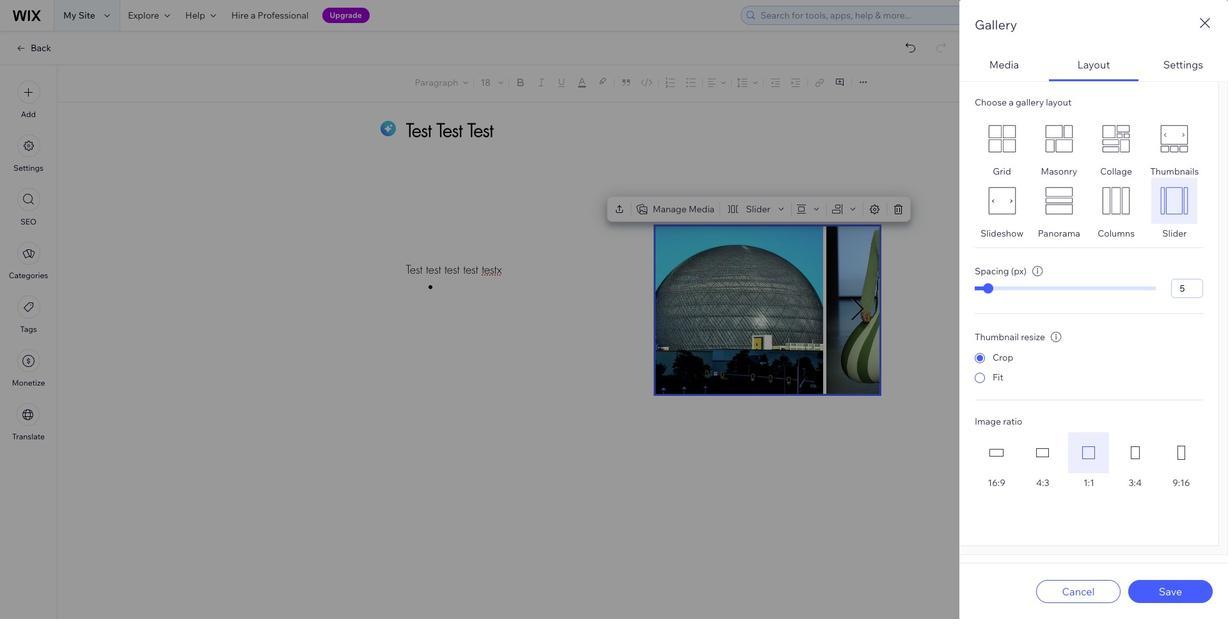Task type: vqa. For each thing, say whether or not it's contained in the screenshot.
Line Total in the bottom of the page
no



Task type: locate. For each thing, give the bounding box(es) containing it.
notes button
[[1162, 75, 1214, 92]]

cancel
[[1063, 585, 1095, 598]]

add button
[[17, 81, 40, 119]]

0 vertical spatial slider
[[746, 204, 771, 215]]

a
[[251, 10, 256, 21], [1009, 97, 1014, 108]]

1 horizontal spatial slider
[[1163, 228, 1188, 239]]

panorama
[[1039, 228, 1081, 239]]

1 horizontal spatial settings
[[1164, 58, 1204, 71]]

list box for image ratio
[[975, 433, 1204, 489]]

crop
[[993, 352, 1014, 364]]

a for gallery
[[1009, 97, 1014, 108]]

hire
[[232, 10, 249, 21]]

0 horizontal spatial slider
[[746, 204, 771, 215]]

layout tab panel
[[960, 81, 1229, 556]]

masonry
[[1042, 166, 1078, 177]]

columns
[[1098, 228, 1135, 239]]

a inside tab panel
[[1009, 97, 1014, 108]]

1 vertical spatial a
[[1009, 97, 1014, 108]]

2 list box from the top
[[975, 433, 1204, 489]]

layout button
[[1050, 49, 1139, 81]]

tags
[[20, 324, 37, 334]]

manage media button
[[634, 200, 718, 218]]

9:16
[[1173, 477, 1191, 489]]

menu
[[0, 73, 57, 449]]

0 vertical spatial media
[[990, 58, 1020, 71]]

settings inside menu
[[14, 163, 43, 173]]

list box
[[975, 116, 1204, 239], [975, 433, 1204, 489]]

1 vertical spatial settings button
[[14, 134, 43, 173]]

settings up seo button
[[14, 163, 43, 173]]

0 vertical spatial a
[[251, 10, 256, 21]]

option group containing crop
[[975, 345, 1204, 385]]

None number field
[[1172, 279, 1204, 298]]

thumbnail resize
[[975, 332, 1046, 343]]

16:9
[[989, 477, 1006, 489]]

slider inside "slider" button
[[746, 204, 771, 215]]

media button
[[960, 49, 1050, 81]]

1 vertical spatial slider
[[1163, 228, 1188, 239]]

1 list box from the top
[[975, 116, 1204, 239]]

media right manage
[[689, 204, 715, 215]]

media inside 'tab list'
[[990, 58, 1020, 71]]

4:3
[[1037, 477, 1050, 489]]

(px)
[[1012, 266, 1027, 277]]

None range field
[[975, 287, 1157, 291]]

back
[[31, 42, 51, 54]]

a right "hire"
[[251, 10, 256, 21]]

settings up notes button
[[1164, 58, 1204, 71]]

resize
[[1022, 332, 1046, 343]]

media up choose
[[990, 58, 1020, 71]]

save button
[[1129, 580, 1214, 603]]

a left gallery
[[1009, 97, 1014, 108]]

1 horizontal spatial a
[[1009, 97, 1014, 108]]

settings
[[1164, 58, 1204, 71], [14, 163, 43, 173]]

3:4
[[1129, 477, 1142, 489]]

translate button
[[12, 403, 45, 442]]

collage
[[1101, 166, 1133, 177]]

list box containing 16:9
[[975, 433, 1204, 489]]

tags button
[[17, 296, 40, 334]]

0 vertical spatial settings button
[[1139, 49, 1229, 81]]

test
[[426, 262, 441, 277], [445, 262, 460, 277], [463, 262, 478, 277]]

0 horizontal spatial settings button
[[14, 134, 43, 173]]

help button
[[178, 0, 224, 31]]

media
[[990, 58, 1020, 71], [689, 204, 715, 215]]

a for professional
[[251, 10, 256, 21]]

thumbnails
[[1151, 166, 1200, 177]]

list box containing grid
[[975, 116, 1204, 239]]

0 vertical spatial settings
[[1164, 58, 1204, 71]]

1 vertical spatial media
[[689, 204, 715, 215]]

my site
[[63, 10, 95, 21]]

slider
[[746, 204, 771, 215], [1163, 228, 1188, 239]]

1 horizontal spatial media
[[990, 58, 1020, 71]]

tab list
[[960, 49, 1229, 556]]

layout
[[1078, 58, 1111, 71]]

choose
[[975, 97, 1007, 108]]

option group inside layout tab panel
[[975, 345, 1204, 385]]

0 horizontal spatial test
[[426, 262, 441, 277]]

settings button
[[1139, 49, 1229, 81], [14, 134, 43, 173]]

Search for tools, apps, help & more... field
[[757, 6, 1053, 24]]

0 horizontal spatial settings
[[14, 163, 43, 173]]

paragraph button
[[413, 74, 471, 92]]

0 vertical spatial list box
[[975, 116, 1204, 239]]

1 vertical spatial list box
[[975, 433, 1204, 489]]

option group
[[975, 345, 1204, 385]]

1 horizontal spatial settings button
[[1139, 49, 1229, 81]]

0 horizontal spatial media
[[689, 204, 715, 215]]

grid
[[994, 166, 1012, 177]]

2 horizontal spatial test
[[463, 262, 478, 277]]

manage media
[[653, 204, 715, 215]]

1 horizontal spatial test
[[445, 262, 460, 277]]

seo button
[[17, 188, 40, 227]]

1 vertical spatial settings
[[14, 163, 43, 173]]

help
[[186, 10, 205, 21]]

translate
[[12, 432, 45, 442]]

0 horizontal spatial a
[[251, 10, 256, 21]]



Task type: describe. For each thing, give the bounding box(es) containing it.
fit
[[993, 372, 1004, 383]]

seo
[[20, 217, 37, 227]]

gallery
[[975, 17, 1018, 33]]

thumbnail
[[975, 332, 1020, 343]]

1 test from the left
[[426, 262, 441, 277]]

settings inside 'tab list'
[[1164, 58, 1204, 71]]

none range field inside layout tab panel
[[975, 287, 1157, 291]]

2 test from the left
[[445, 262, 460, 277]]

spacing (px)
[[975, 266, 1027, 277]]

categories button
[[9, 242, 48, 280]]

tab list containing media
[[960, 49, 1229, 556]]

spacing
[[975, 266, 1010, 277]]

save
[[1160, 585, 1183, 598]]

test test test test testx
[[406, 262, 502, 277]]

image ratio
[[975, 416, 1023, 428]]

cancel button
[[1037, 580, 1121, 603]]

1:1
[[1084, 477, 1095, 489]]

menu containing add
[[0, 73, 57, 449]]

hire a professional link
[[224, 0, 317, 31]]

professional
[[258, 10, 309, 21]]

ratio
[[1004, 416, 1023, 428]]

my
[[63, 10, 76, 21]]

manage
[[653, 204, 687, 215]]

upgrade
[[330, 10, 362, 20]]

paragraph
[[415, 77, 459, 88]]

monetize
[[12, 378, 45, 388]]

notes
[[1185, 78, 1210, 89]]

none number field inside layout tab panel
[[1172, 279, 1204, 298]]

back button
[[15, 42, 51, 54]]

testx
[[482, 262, 502, 277]]

categories
[[9, 271, 48, 280]]

monetize button
[[12, 349, 45, 388]]

slideshow
[[981, 228, 1024, 239]]

add
[[21, 109, 36, 119]]

list box for choose a gallery layout
[[975, 116, 1204, 239]]

image
[[975, 416, 1002, 428]]

Add a Catchy Title text field
[[406, 118, 865, 142]]

choose a gallery layout
[[975, 97, 1072, 108]]

slider inside layout tab panel
[[1163, 228, 1188, 239]]

site
[[78, 10, 95, 21]]

explore
[[128, 10, 159, 21]]

gallery
[[1016, 97, 1045, 108]]

layout
[[1047, 97, 1072, 108]]

3 test from the left
[[463, 262, 478, 277]]

hire a professional
[[232, 10, 309, 21]]

slider button
[[723, 200, 789, 218]]

upgrade button
[[322, 8, 370, 23]]

test
[[406, 262, 423, 277]]



